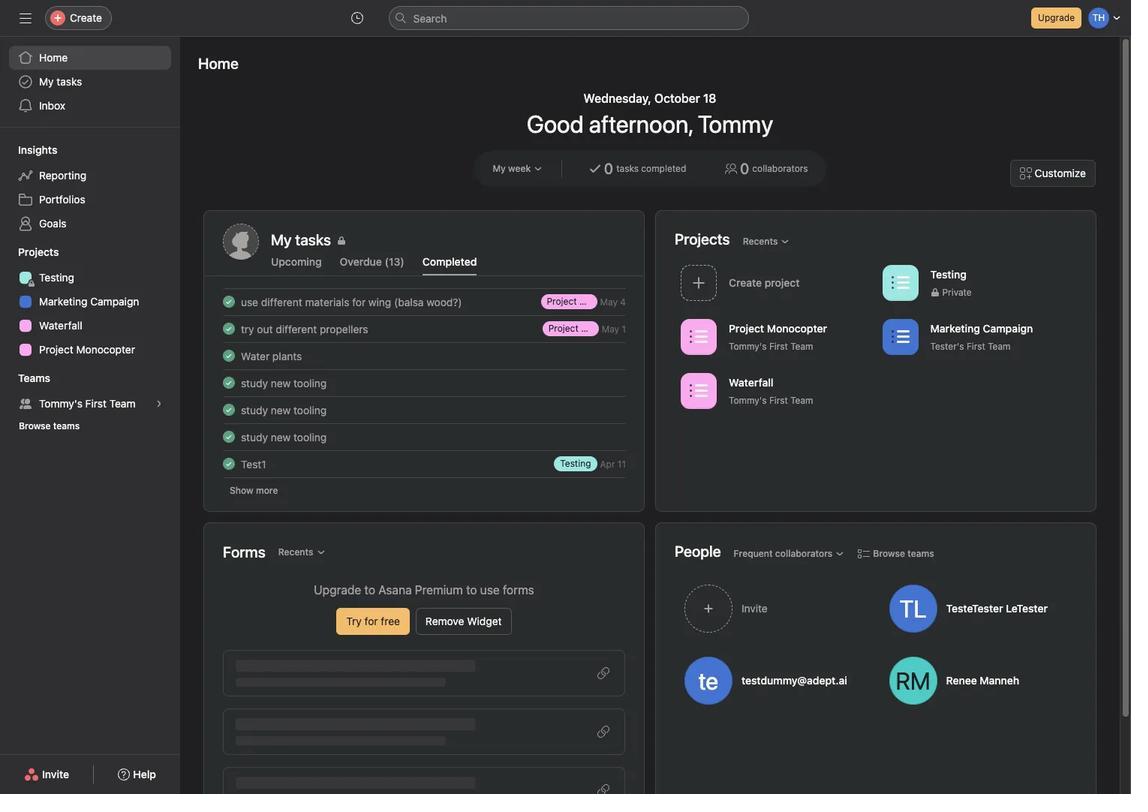 Task type: vqa. For each thing, say whether or not it's contained in the screenshot.
"Campaign"
yes



Task type: describe. For each thing, give the bounding box(es) containing it.
my tasks link
[[9, 70, 171, 94]]

monocopter up may 1
[[580, 296, 631, 307]]

campaign for marketing campaign tester's first team
[[983, 322, 1033, 334]]

may 1
[[602, 323, 626, 334]]

test1
[[241, 458, 266, 470]]

apr 11 button
[[600, 458, 626, 470]]

forms
[[503, 583, 534, 597]]

3 tooling from the top
[[294, 431, 327, 443]]

completed image for study
[[220, 401, 238, 419]]

try for free
[[346, 615, 400, 628]]

1 completed checkbox from the top
[[220, 374, 238, 392]]

1 to from the left
[[364, 583, 375, 597]]

portfolios link
[[9, 188, 171, 212]]

use different materials for wing (balsa wood?)
[[241, 295, 462, 308]]

2 completed image from the top
[[220, 374, 238, 392]]

2 tooling from the top
[[294, 404, 327, 416]]

week
[[508, 163, 531, 174]]

study new tooling for third completed image from the top of the page
[[241, 431, 327, 443]]

upgrade button
[[1032, 8, 1082, 29]]

2 vertical spatial project monocopter link
[[9, 338, 171, 362]]

overdue
[[340, 255, 382, 268]]

waterfall for waterfall
[[39, 319, 82, 332]]

projects button
[[0, 245, 59, 260]]

2 completed checkbox from the top
[[220, 401, 238, 419]]

water
[[241, 349, 270, 362]]

out
[[257, 322, 273, 335]]

marketing campaign tester's first team
[[931, 322, 1033, 352]]

asana
[[378, 583, 412, 597]]

try
[[241, 322, 254, 335]]

Search tasks, projects, and more text field
[[389, 6, 749, 30]]

inbox
[[39, 99, 65, 112]]

tommy's inside "teams" element
[[39, 397, 83, 410]]

global element
[[0, 37, 180, 127]]

wood?)
[[427, 295, 462, 308]]

reporting
[[39, 169, 86, 182]]

project left may 1 "button"
[[549, 323, 579, 334]]

1 horizontal spatial testing link
[[554, 456, 597, 471]]

3 new from the top
[[271, 431, 291, 443]]

people
[[675, 542, 721, 560]]

tester's
[[931, 340, 964, 352]]

completed button
[[423, 255, 477, 276]]

see details, tommy's first team image
[[155, 399, 164, 408]]

may 4 button
[[600, 296, 626, 307]]

upcoming button
[[271, 255, 322, 276]]

create project link
[[675, 260, 877, 308]]

projects element
[[0, 239, 180, 365]]

list image for testing
[[892, 274, 910, 292]]

project monocopter inside projects element
[[39, 343, 135, 356]]

hide sidebar image
[[20, 12, 32, 24]]

marketing campaign link
[[9, 290, 171, 314]]

my tasks link
[[271, 230, 625, 251]]

tommy's first team link
[[9, 392, 171, 416]]

may for use different materials for wing (balsa wood?)
[[600, 296, 618, 307]]

my for my week
[[493, 163, 506, 174]]

plants
[[272, 349, 302, 362]]

invite button
[[14, 761, 79, 788]]

insights button
[[0, 143, 57, 158]]

1 new from the top
[[271, 377, 291, 389]]

waterfall for waterfall tommy's first team
[[729, 376, 774, 389]]

help button
[[108, 761, 166, 788]]

apr 11
[[600, 458, 626, 470]]

testetester letester button
[[880, 576, 1078, 642]]

insights element
[[0, 137, 180, 239]]

frequent
[[734, 548, 773, 559]]

4
[[620, 296, 626, 307]]

apr
[[600, 458, 615, 470]]

completed checkbox for try
[[220, 320, 238, 338]]

invite button
[[675, 576, 874, 642]]

wednesday, october 18 good afternoon, tommy
[[527, 92, 773, 138]]

try for free button
[[337, 608, 410, 635]]

project monocopter link for try out different propellers
[[543, 321, 633, 336]]

propellers
[[320, 322, 368, 335]]

3 completed checkbox from the top
[[220, 428, 238, 446]]

tommy's inside waterfall tommy's first team
[[729, 395, 767, 406]]

campaign for marketing campaign
[[90, 295, 139, 308]]

for inside try for free button
[[365, 615, 378, 628]]

show more
[[230, 485, 278, 496]]

(13)
[[385, 255, 405, 268]]

1 horizontal spatial tasks
[[617, 163, 639, 174]]

first inside 'project monocopter tommy's first team'
[[769, 340, 788, 352]]

try
[[346, 615, 362, 628]]

upgrade for upgrade
[[1038, 12, 1075, 23]]

teams
[[18, 372, 50, 384]]

free
[[381, 615, 400, 628]]

2 new from the top
[[271, 404, 291, 416]]

create
[[70, 11, 102, 24]]

completed checkbox for use
[[220, 293, 238, 311]]

4 completed checkbox from the top
[[220, 455, 238, 473]]

2 horizontal spatial testing
[[931, 268, 967, 280]]

18
[[703, 92, 717, 105]]

show
[[230, 485, 254, 496]]

add profile photo image
[[223, 224, 259, 260]]

wednesday,
[[584, 92, 652, 105]]

portfolios
[[39, 193, 85, 206]]

0 vertical spatial collaborators
[[753, 163, 808, 174]]

good
[[527, 110, 584, 138]]

wing
[[369, 295, 391, 308]]

team inside 'project monocopter tommy's first team'
[[791, 340, 813, 352]]

completed
[[641, 163, 686, 174]]

browse teams inside "teams" element
[[19, 420, 80, 432]]

0 for collaborators
[[740, 160, 750, 177]]

my tasks
[[39, 75, 82, 88]]

1 vertical spatial different
[[276, 322, 317, 335]]

create project
[[729, 276, 800, 289]]

3 study from the top
[[241, 431, 268, 443]]

renee manneh
[[946, 674, 1020, 687]]

(balsa
[[394, 295, 424, 308]]

tommy's inside 'project monocopter tommy's first team'
[[729, 340, 767, 352]]

4 completed image from the top
[[220, 455, 238, 473]]

first inside "teams" element
[[85, 397, 107, 410]]

overdue (13)
[[340, 255, 405, 268]]

testetester letester
[[946, 602, 1048, 615]]

1 horizontal spatial teams
[[908, 548, 934, 559]]

frequent collaborators
[[734, 548, 833, 559]]

remove
[[426, 615, 464, 628]]

waterfall tommy's first team
[[729, 376, 813, 406]]

monocopter inside projects element
[[76, 343, 135, 356]]

private
[[943, 286, 972, 298]]

monocopter down may 4
[[581, 323, 633, 334]]

projects inside dropdown button
[[18, 246, 59, 258]]

my tasks
[[271, 231, 331, 249]]

project left may 4
[[547, 296, 577, 307]]

project monocopter tommy's first team
[[729, 322, 827, 352]]

materials
[[305, 295, 349, 308]]

marketing campaign
[[39, 295, 139, 308]]

1 study from the top
[[241, 377, 268, 389]]



Task type: locate. For each thing, give the bounding box(es) containing it.
1 completed image from the top
[[220, 347, 238, 365]]

home link
[[9, 46, 171, 70]]

2 study new tooling from the top
[[241, 404, 327, 416]]

0 vertical spatial recents button
[[736, 231, 797, 252]]

0 vertical spatial my
[[39, 75, 54, 88]]

recents right the forms
[[278, 547, 313, 558]]

study
[[241, 377, 268, 389], [241, 404, 268, 416], [241, 431, 268, 443]]

completed image for use
[[220, 293, 238, 311]]

inbox link
[[9, 94, 171, 118]]

marketing for marketing campaign
[[39, 295, 87, 308]]

recents
[[743, 235, 778, 247], [278, 547, 313, 558]]

1 horizontal spatial to
[[466, 583, 477, 597]]

1 horizontal spatial waterfall
[[729, 376, 774, 389]]

1 horizontal spatial recents button
[[736, 231, 797, 252]]

tommy
[[698, 110, 773, 138]]

team inside waterfall tommy's first team
[[791, 395, 813, 406]]

team inside tommy's first team link
[[109, 397, 136, 410]]

different up out
[[261, 295, 302, 308]]

1 horizontal spatial invite
[[742, 602, 768, 615]]

2 0 from the left
[[740, 160, 750, 177]]

2 vertical spatial study
[[241, 431, 268, 443]]

2 study from the top
[[241, 404, 268, 416]]

1 tooling from the top
[[294, 377, 327, 389]]

monocopter down waterfall link at the top left of page
[[76, 343, 135, 356]]

0 vertical spatial different
[[261, 295, 302, 308]]

goals
[[39, 217, 67, 230]]

study new tooling for second completed image from the top
[[241, 377, 327, 389]]

1 horizontal spatial marketing
[[931, 322, 980, 334]]

teams element
[[0, 365, 180, 440]]

completed checkbox left water
[[220, 347, 238, 365]]

completed image right see details, tommy's first team icon
[[220, 401, 238, 419]]

remove widget button
[[416, 608, 512, 635]]

first up waterfall tommy's first team
[[769, 340, 788, 352]]

browse
[[19, 420, 51, 432], [873, 548, 905, 559]]

1 horizontal spatial 0
[[740, 160, 750, 177]]

may left 1
[[602, 323, 619, 334]]

upgrade inside button
[[1038, 12, 1075, 23]]

1 horizontal spatial upgrade
[[1038, 12, 1075, 23]]

0 vertical spatial browse teams
[[19, 420, 80, 432]]

water plants
[[241, 349, 302, 362]]

2 vertical spatial tooling
[[294, 431, 327, 443]]

1 horizontal spatial testing
[[560, 458, 591, 469]]

1 vertical spatial upgrade
[[314, 583, 361, 597]]

project monocopter down waterfall link at the top left of page
[[39, 343, 135, 356]]

1 vertical spatial collaborators
[[775, 548, 833, 559]]

2 vertical spatial study new tooling
[[241, 431, 327, 443]]

1 vertical spatial marketing
[[931, 322, 980, 334]]

0 left tasks completed on the top right
[[604, 160, 614, 177]]

0 vertical spatial for
[[352, 295, 366, 308]]

0 vertical spatial teams
[[53, 420, 80, 432]]

0 vertical spatial recents
[[743, 235, 778, 247]]

list image
[[892, 274, 910, 292], [892, 328, 910, 346]]

2 vertical spatial project monocopter
[[39, 343, 135, 356]]

project monocopter down may 4
[[549, 323, 633, 334]]

remove widget
[[426, 615, 502, 628]]

monocopter down create project link
[[767, 322, 827, 334]]

team
[[791, 340, 813, 352], [988, 340, 1011, 352], [791, 395, 813, 406], [109, 397, 136, 410]]

0 vertical spatial list image
[[690, 328, 708, 346]]

project up teams
[[39, 343, 73, 356]]

team up waterfall tommy's first team
[[791, 340, 813, 352]]

show more button
[[223, 480, 285, 502]]

0 vertical spatial new
[[271, 377, 291, 389]]

testing link up marketing campaign
[[9, 266, 171, 290]]

browse teams button inside "teams" element
[[12, 416, 87, 437]]

recents for forms
[[278, 547, 313, 558]]

customize button
[[1010, 160, 1096, 187]]

waterfall down 'project monocopter tommy's first team' in the right of the page
[[729, 376, 774, 389]]

1 horizontal spatial projects
[[675, 230, 730, 247]]

waterfall inside waterfall tommy's first team
[[729, 376, 774, 389]]

0 horizontal spatial waterfall
[[39, 319, 82, 332]]

1 vertical spatial study new tooling
[[241, 404, 327, 416]]

team inside marketing campaign tester's first team
[[988, 340, 1011, 352]]

1 vertical spatial new
[[271, 404, 291, 416]]

waterfall
[[39, 319, 82, 332], [729, 376, 774, 389]]

invite inside dropdown button
[[742, 602, 768, 615]]

first down 'project monocopter tommy's first team' in the right of the page
[[769, 395, 788, 406]]

1 vertical spatial completed image
[[220, 374, 238, 392]]

completed image left try
[[220, 320, 238, 338]]

testing inside projects element
[[39, 271, 74, 284]]

0 for tasks completed
[[604, 160, 614, 177]]

1 completed checkbox from the top
[[220, 293, 238, 311]]

waterfall link
[[9, 314, 171, 338]]

0 horizontal spatial my
[[39, 75, 54, 88]]

0 vertical spatial testing link
[[9, 266, 171, 290]]

0 horizontal spatial testing
[[39, 271, 74, 284]]

create button
[[45, 6, 112, 30]]

completed image
[[220, 347, 238, 365], [220, 374, 238, 392], [220, 428, 238, 446]]

0 vertical spatial tooling
[[294, 377, 327, 389]]

0 vertical spatial waterfall
[[39, 319, 82, 332]]

completed checkbox down add profile photo
[[220, 293, 238, 311]]

0 vertical spatial study
[[241, 377, 268, 389]]

1 horizontal spatial recents
[[743, 235, 778, 247]]

1 vertical spatial use
[[480, 583, 500, 597]]

0 vertical spatial browse teams button
[[12, 416, 87, 437]]

project monocopter link up may 1
[[541, 294, 631, 309]]

collaborators right frequent
[[775, 548, 833, 559]]

0 horizontal spatial recents button
[[272, 542, 332, 563]]

1 vertical spatial recents button
[[272, 542, 332, 563]]

invite inside button
[[42, 768, 69, 781]]

first
[[769, 340, 788, 352], [967, 340, 986, 352], [769, 395, 788, 406], [85, 397, 107, 410]]

reporting link
[[9, 164, 171, 188]]

tasks inside global element
[[57, 75, 82, 88]]

upgrade
[[1038, 12, 1075, 23], [314, 583, 361, 597]]

list image for waterfall
[[690, 382, 708, 400]]

project
[[547, 296, 577, 307], [729, 322, 764, 334], [549, 323, 579, 334], [39, 343, 73, 356]]

0 vertical spatial use
[[241, 295, 258, 308]]

completed
[[423, 255, 477, 268]]

customize
[[1035, 167, 1086, 179]]

11
[[618, 458, 626, 470]]

different up plants
[[276, 322, 317, 335]]

project monocopter for use different materials for wing (balsa wood?)
[[547, 296, 631, 307]]

0 horizontal spatial upgrade
[[314, 583, 361, 597]]

2 list image from the top
[[892, 328, 910, 346]]

1 vertical spatial browse teams
[[873, 548, 934, 559]]

campaign inside marketing campaign link
[[90, 295, 139, 308]]

list image left private on the right top of page
[[892, 274, 910, 292]]

try out different propellers
[[241, 322, 368, 335]]

tasks up inbox
[[57, 75, 82, 88]]

1 vertical spatial recents
[[278, 547, 313, 558]]

1 vertical spatial project monocopter link
[[543, 321, 633, 336]]

0 horizontal spatial 0
[[604, 160, 614, 177]]

1 horizontal spatial browse teams
[[873, 548, 934, 559]]

browse inside "teams" element
[[19, 420, 51, 432]]

collaborators down tommy
[[753, 163, 808, 174]]

first left see details, tommy's first team icon
[[85, 397, 107, 410]]

tommy's
[[729, 340, 767, 352], [729, 395, 767, 406], [39, 397, 83, 410]]

tasks completed
[[617, 163, 686, 174]]

testdummy@adept.ai
[[742, 674, 848, 687]]

marketing up tester's
[[931, 322, 980, 334]]

completed image left test1 at the bottom
[[220, 455, 238, 473]]

project monocopter link
[[541, 294, 631, 309], [543, 321, 633, 336], [9, 338, 171, 362]]

0 vertical spatial may
[[600, 296, 618, 307]]

my week button
[[486, 158, 550, 179]]

campaign inside marketing campaign tester's first team
[[983, 322, 1033, 334]]

1
[[622, 323, 626, 334]]

for
[[352, 295, 366, 308], [365, 615, 378, 628]]

tommy's down 'project monocopter tommy's first team' in the right of the page
[[729, 395, 767, 406]]

1 horizontal spatial browse
[[873, 548, 905, 559]]

completed checkbox for water
[[220, 347, 238, 365]]

Completed checkbox
[[220, 293, 238, 311], [220, 320, 238, 338], [220, 347, 238, 365]]

1 vertical spatial project monocopter
[[549, 323, 633, 334]]

1 vertical spatial testing link
[[554, 456, 597, 471]]

recents button up create project on the top right of page
[[736, 231, 797, 252]]

upcoming
[[271, 255, 322, 268]]

testing down projects dropdown button
[[39, 271, 74, 284]]

frequent collaborators button
[[727, 543, 852, 564]]

premium
[[415, 583, 463, 597]]

tooling
[[294, 377, 327, 389], [294, 404, 327, 416], [294, 431, 327, 443]]

3 completed checkbox from the top
[[220, 347, 238, 365]]

first right tester's
[[967, 340, 986, 352]]

1 vertical spatial campaign
[[983, 322, 1033, 334]]

0 horizontal spatial projects
[[18, 246, 59, 258]]

list image
[[690, 328, 708, 346], [690, 382, 708, 400]]

2 completed checkbox from the top
[[220, 320, 238, 338]]

overdue (13) button
[[340, 255, 405, 276]]

1 vertical spatial tasks
[[617, 163, 639, 174]]

0 vertical spatial invite
[[742, 602, 768, 615]]

my week
[[493, 163, 531, 174]]

1 vertical spatial list image
[[892, 328, 910, 346]]

0 horizontal spatial teams
[[53, 420, 80, 432]]

0 vertical spatial list image
[[892, 274, 910, 292]]

project down create project on the top right of page
[[729, 322, 764, 334]]

2 vertical spatial completed image
[[220, 428, 238, 446]]

0 vertical spatial tasks
[[57, 75, 82, 88]]

2 list image from the top
[[690, 382, 708, 400]]

may for try out different propellers
[[602, 323, 619, 334]]

completed checkbox left try
[[220, 320, 238, 338]]

to left asana on the left of page
[[364, 583, 375, 597]]

0 horizontal spatial to
[[364, 583, 375, 597]]

testing up private on the right top of page
[[931, 268, 967, 280]]

1 horizontal spatial my
[[493, 163, 506, 174]]

team down 'project monocopter tommy's first team' in the right of the page
[[791, 395, 813, 406]]

tasks
[[57, 75, 82, 88], [617, 163, 639, 174]]

0 horizontal spatial tasks
[[57, 75, 82, 88]]

insights
[[18, 143, 57, 156]]

1 completed image from the top
[[220, 293, 238, 311]]

collaborators
[[753, 163, 808, 174], [775, 548, 833, 559]]

testing left "apr"
[[560, 458, 591, 469]]

recents button
[[736, 231, 797, 252], [272, 542, 332, 563]]

1 horizontal spatial browse teams button
[[852, 543, 941, 564]]

waterfall down marketing campaign
[[39, 319, 82, 332]]

may
[[600, 296, 618, 307], [602, 323, 619, 334]]

teams button
[[0, 371, 50, 386]]

0 vertical spatial browse
[[19, 420, 51, 432]]

my up inbox
[[39, 75, 54, 88]]

for left wing
[[352, 295, 366, 308]]

project monocopter link down marketing campaign link in the top left of the page
[[9, 338, 171, 362]]

0 horizontal spatial browse teams button
[[12, 416, 87, 437]]

study new tooling for study completed icon
[[241, 404, 327, 416]]

1 horizontal spatial use
[[480, 583, 500, 597]]

0 horizontal spatial recents
[[278, 547, 313, 558]]

my left week
[[493, 163, 506, 174]]

0 horizontal spatial campaign
[[90, 295, 139, 308]]

Completed checkbox
[[220, 374, 238, 392], [220, 401, 238, 419], [220, 428, 238, 446], [220, 455, 238, 473]]

list image for marketing campaign
[[892, 328, 910, 346]]

marketing for marketing campaign tester's first team
[[931, 322, 980, 334]]

project monocopter link for use different materials for wing (balsa wood?)
[[541, 294, 631, 309]]

invite
[[742, 602, 768, 615], [42, 768, 69, 781]]

may 1 button
[[602, 323, 626, 334]]

list image left tester's
[[892, 328, 910, 346]]

first inside waterfall tommy's first team
[[769, 395, 788, 406]]

tommy's down teams
[[39, 397, 83, 410]]

history image
[[351, 12, 363, 24]]

1 vertical spatial for
[[365, 615, 378, 628]]

collaborators inside frequent collaborators dropdown button
[[775, 548, 833, 559]]

1 horizontal spatial home
[[198, 55, 239, 72]]

1 list image from the top
[[690, 328, 708, 346]]

1 vertical spatial my
[[493, 163, 506, 174]]

3 completed image from the top
[[220, 428, 238, 446]]

team right tester's
[[988, 340, 1011, 352]]

2 to from the left
[[466, 583, 477, 597]]

marketing inside marketing campaign tester's first team
[[931, 322, 980, 334]]

1 horizontal spatial campaign
[[983, 322, 1033, 334]]

first inside marketing campaign tester's first team
[[967, 340, 986, 352]]

0
[[604, 160, 614, 177], [740, 160, 750, 177]]

monocopter inside 'project monocopter tommy's first team'
[[767, 322, 827, 334]]

completed image
[[220, 293, 238, 311], [220, 320, 238, 338], [220, 401, 238, 419], [220, 455, 238, 473]]

1 vertical spatial browse teams button
[[852, 543, 941, 564]]

1 vertical spatial completed checkbox
[[220, 320, 238, 338]]

0 vertical spatial upgrade
[[1038, 12, 1075, 23]]

my inside dropdown button
[[493, 163, 506, 174]]

2 completed image from the top
[[220, 320, 238, 338]]

1 vertical spatial waterfall
[[729, 376, 774, 389]]

use left forms
[[480, 583, 500, 597]]

help
[[133, 768, 156, 781]]

1 0 from the left
[[604, 160, 614, 177]]

1 study new tooling from the top
[[241, 377, 327, 389]]

tommy's first team
[[39, 397, 136, 410]]

1 vertical spatial invite
[[42, 768, 69, 781]]

0 vertical spatial project monocopter link
[[541, 294, 631, 309]]

0 horizontal spatial browse
[[19, 420, 51, 432]]

recents for projects
[[743, 235, 778, 247]]

list image for project
[[690, 328, 708, 346]]

1 list image from the top
[[892, 274, 910, 292]]

for right try
[[365, 615, 378, 628]]

project monocopter for try out different propellers
[[549, 323, 633, 334]]

1 vertical spatial study
[[241, 404, 268, 416]]

use up try
[[241, 295, 258, 308]]

october
[[655, 92, 700, 105]]

tasks left the completed
[[617, 163, 639, 174]]

forms
[[223, 544, 266, 561]]

0 horizontal spatial home
[[39, 51, 68, 64]]

home inside 'link'
[[39, 51, 68, 64]]

afternoon,
[[589, 110, 693, 138]]

3 completed image from the top
[[220, 401, 238, 419]]

0 horizontal spatial marketing
[[39, 295, 87, 308]]

0 vertical spatial marketing
[[39, 295, 87, 308]]

waterfall inside projects element
[[39, 319, 82, 332]]

teams
[[53, 420, 80, 432], [908, 548, 934, 559]]

renee manneh button
[[880, 648, 1078, 714]]

marketing up waterfall link at the top left of page
[[39, 295, 87, 308]]

may left "4" on the right of page
[[600, 296, 618, 307]]

project monocopter
[[547, 296, 631, 307], [549, 323, 633, 334], [39, 343, 135, 356]]

0 down tommy
[[740, 160, 750, 177]]

0 horizontal spatial browse teams
[[19, 420, 80, 432]]

0 vertical spatial completed image
[[220, 347, 238, 365]]

3 study new tooling from the top
[[241, 431, 327, 443]]

project monocopter up may 1
[[547, 296, 631, 307]]

recents button for forms
[[272, 542, 332, 563]]

1 vertical spatial browse
[[873, 548, 905, 559]]

1 vertical spatial may
[[602, 323, 619, 334]]

recents button right the forms
[[272, 542, 332, 563]]

marketing inside projects element
[[39, 295, 87, 308]]

1 vertical spatial teams
[[908, 548, 934, 559]]

browse teams button
[[12, 416, 87, 437], [852, 543, 941, 564]]

testing link left "apr"
[[554, 456, 597, 471]]

goals link
[[9, 212, 171, 236]]

may 4
[[600, 296, 626, 307]]

testdummy@adept.ai button
[[675, 648, 874, 714]]

my inside global element
[[39, 75, 54, 88]]

recents up create project on the top right of page
[[743, 235, 778, 247]]

1 vertical spatial list image
[[690, 382, 708, 400]]

recents button for projects
[[736, 231, 797, 252]]

widget
[[467, 615, 502, 628]]

team left see details, tommy's first team icon
[[109, 397, 136, 410]]

study new tooling
[[241, 377, 327, 389], [241, 404, 327, 416], [241, 431, 327, 443]]

to up remove widget
[[466, 583, 477, 597]]

completed image down add profile photo
[[220, 293, 238, 311]]

new
[[271, 377, 291, 389], [271, 404, 291, 416], [271, 431, 291, 443]]

0 horizontal spatial use
[[241, 295, 258, 308]]

2 vertical spatial new
[[271, 431, 291, 443]]

my
[[39, 75, 54, 88], [493, 163, 506, 174]]

project inside 'project monocopter tommy's first team'
[[729, 322, 764, 334]]

2 vertical spatial completed checkbox
[[220, 347, 238, 365]]

my for my tasks
[[39, 75, 54, 88]]

tommy's up waterfall tommy's first team
[[729, 340, 767, 352]]

upgrade for upgrade to asana premium to use forms
[[314, 583, 361, 597]]

project monocopter link down may 4
[[543, 321, 633, 336]]

0 horizontal spatial testing link
[[9, 266, 171, 290]]

completed image for try
[[220, 320, 238, 338]]

more
[[256, 485, 278, 496]]



